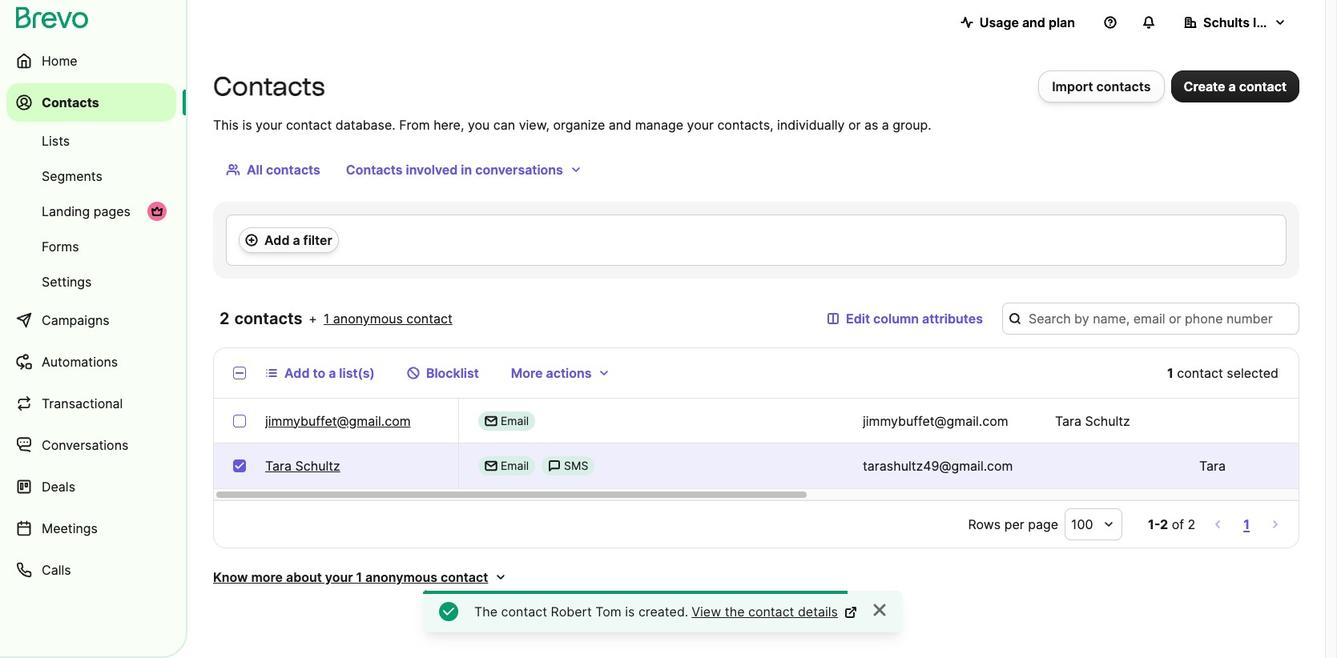 Task type: vqa. For each thing, say whether or not it's contained in the screenshot.
middle Contacts
yes



Task type: describe. For each thing, give the bounding box(es) containing it.
usage
[[980, 14, 1019, 30]]

conversations
[[475, 162, 563, 178]]

contacts for 2
[[234, 309, 302, 329]]

view the contact details
[[692, 604, 838, 620]]

2 horizontal spatial tara
[[1200, 458, 1226, 474]]

column
[[874, 311, 919, 327]]

a right as
[[882, 117, 889, 133]]

contacts inside "contacts" link
[[42, 95, 99, 111]]

100
[[1071, 517, 1093, 533]]

1 inside '2 contacts + 1 anonymous contact'
[[324, 311, 330, 327]]

create a contact
[[1184, 79, 1287, 95]]

1 anonymous contact link
[[324, 309, 453, 329]]

a left "filter"
[[293, 232, 300, 248]]

contacts inside contacts involved in conversations button
[[346, 162, 403, 178]]

created.
[[639, 604, 689, 620]]

the contact robert tom is created.
[[474, 604, 689, 620]]

import contacts
[[1052, 79, 1151, 95]]

blocklist button
[[394, 357, 492, 389]]

add to a list(s) button
[[252, 357, 388, 389]]

plan
[[1049, 14, 1075, 30]]

2 jimmybuffet@gmail.com from the left
[[863, 413, 1009, 429]]

in
[[461, 162, 472, 178]]

tom
[[596, 604, 622, 620]]

blocklist
[[426, 365, 479, 381]]

organize
[[553, 117, 605, 133]]

forms
[[42, 239, 79, 255]]

left___rvooi image
[[151, 205, 163, 218]]

Search by name, email or phone number search field
[[1002, 303, 1300, 335]]

rows
[[968, 517, 1001, 533]]

2 horizontal spatial your
[[687, 117, 714, 133]]

usage and plan
[[980, 14, 1075, 30]]

schults
[[1204, 14, 1250, 30]]

more actions button
[[498, 357, 624, 389]]

list(s)
[[339, 365, 375, 381]]

more actions
[[511, 365, 592, 381]]

1-
[[1148, 517, 1160, 533]]

automations link
[[6, 343, 176, 381]]

contacts for import
[[1097, 79, 1151, 95]]

group.
[[893, 117, 932, 133]]

individually
[[777, 117, 845, 133]]

view
[[692, 604, 721, 620]]

the
[[474, 604, 498, 620]]

more
[[511, 365, 543, 381]]

know
[[213, 570, 248, 586]]

view,
[[519, 117, 550, 133]]

0 horizontal spatial and
[[609, 117, 632, 133]]

0 horizontal spatial 2
[[220, 309, 230, 329]]

segments link
[[6, 160, 176, 192]]

email for jimmybuffet@gmail.com
[[501, 414, 529, 428]]

contact inside '2 contacts + 1 anonymous contact'
[[407, 311, 453, 327]]

sms
[[564, 459, 589, 473]]

2 contacts + 1 anonymous contact
[[220, 309, 453, 329]]

add for add to a list(s)
[[284, 365, 310, 381]]

edit column attributes
[[846, 311, 983, 327]]

campaigns link
[[6, 301, 176, 340]]

meetings link
[[6, 510, 176, 548]]

home link
[[6, 42, 176, 80]]

forms link
[[6, 231, 176, 263]]

0 vertical spatial schultz
[[1085, 413, 1131, 429]]

schults inc
[[1204, 14, 1272, 30]]

or
[[849, 117, 861, 133]]

1-2 of 2
[[1148, 517, 1196, 533]]

meetings
[[42, 521, 98, 537]]

page
[[1028, 517, 1059, 533]]

can
[[493, 117, 515, 133]]

selected
[[1227, 365, 1279, 381]]

segments
[[42, 168, 102, 184]]

pages
[[94, 204, 131, 220]]

database.
[[336, 117, 396, 133]]

0 horizontal spatial your
[[256, 117, 282, 133]]

contacts,
[[718, 117, 774, 133]]

contacts for all
[[266, 162, 320, 178]]

contacts involved in conversations button
[[333, 154, 595, 186]]

details
[[798, 604, 838, 620]]

1 jimmybuffet@gmail.com from the left
[[265, 413, 411, 429]]

0 horizontal spatial is
[[242, 117, 252, 133]]

+
[[309, 311, 317, 327]]

automations
[[42, 354, 118, 370]]

1 vertical spatial tara schultz
[[265, 458, 340, 474]]

here,
[[434, 117, 464, 133]]

all
[[247, 162, 263, 178]]

left___c25ys image
[[485, 460, 498, 473]]

left___c25ys image for email
[[485, 415, 498, 428]]

1 inside 1 'button'
[[1244, 517, 1250, 533]]

this is your contact database. from here, you can view, organize and manage your contacts, individually or as a group.
[[213, 117, 932, 133]]

per
[[1005, 517, 1025, 533]]

more
[[251, 570, 283, 586]]

landing pages
[[42, 204, 131, 220]]

about
[[286, 570, 322, 586]]

conversations
[[42, 438, 129, 454]]

create a contact button
[[1171, 71, 1300, 103]]

lists link
[[6, 125, 176, 157]]



Task type: locate. For each thing, give the bounding box(es) containing it.
a right create
[[1229, 79, 1236, 95]]

all contacts
[[247, 162, 320, 178]]

contacts right import
[[1097, 79, 1151, 95]]

all contacts button
[[213, 154, 333, 186]]

and left manage in the top of the page
[[609, 117, 632, 133]]

2 horizontal spatial 2
[[1188, 517, 1196, 533]]

schultz
[[1085, 413, 1131, 429], [295, 458, 340, 474]]

1 inside know more about your 1 anonymous contact link
[[356, 570, 362, 586]]

actions
[[546, 365, 592, 381]]

tara
[[1055, 413, 1082, 429], [265, 458, 292, 474], [1200, 458, 1226, 474]]

1 button
[[1241, 514, 1253, 536]]

0 vertical spatial is
[[242, 117, 252, 133]]

0 horizontal spatial jimmybuffet@gmail.com
[[265, 413, 411, 429]]

know more about your 1 anonymous contact link
[[213, 568, 508, 587]]

settings
[[42, 274, 92, 290]]

campaigns
[[42, 313, 109, 329]]

tara inside tara schultz link
[[265, 458, 292, 474]]

is down notification timer progress bar on the bottom
[[625, 604, 635, 620]]

0 vertical spatial add
[[264, 232, 290, 248]]

2
[[220, 309, 230, 329], [1160, 517, 1168, 533], [1188, 517, 1196, 533]]

tarashultz49@gmail.com
[[863, 458, 1013, 474]]

left___c25ys image
[[485, 415, 498, 428], [548, 460, 561, 473]]

0 horizontal spatial schultz
[[295, 458, 340, 474]]

anonymous
[[333, 311, 403, 327], [366, 570, 438, 586]]

calls
[[42, 563, 71, 579]]

transactional
[[42, 396, 123, 412]]

0 vertical spatial contacts
[[1097, 79, 1151, 95]]

schults inc button
[[1172, 6, 1300, 38]]

0 horizontal spatial contacts
[[42, 95, 99, 111]]

lists
[[42, 133, 70, 149]]

contacts inside 'button'
[[1097, 79, 1151, 95]]

1
[[324, 311, 330, 327], [1168, 365, 1174, 381], [1244, 517, 1250, 533], [356, 570, 362, 586]]

1 right "of"
[[1244, 517, 1250, 533]]

1 vertical spatial is
[[625, 604, 635, 620]]

1 email from the top
[[501, 414, 529, 428]]

1 down search by name, email or phone number search field
[[1168, 365, 1174, 381]]

robert
[[551, 604, 592, 620]]

attributes
[[922, 311, 983, 327]]

jimmybuffet@gmail.com down add to a list(s)
[[265, 413, 411, 429]]

2 horizontal spatial contacts
[[346, 162, 403, 178]]

deals link
[[6, 468, 176, 506]]

0 horizontal spatial left___c25ys image
[[485, 415, 498, 428]]

rows per page
[[968, 517, 1059, 533]]

add left "filter"
[[264, 232, 290, 248]]

and left the plan
[[1022, 14, 1046, 30]]

contacts
[[213, 71, 325, 102], [42, 95, 99, 111], [346, 162, 403, 178]]

contact inside know more about your 1 anonymous contact link
[[441, 570, 488, 586]]

contacts
[[1097, 79, 1151, 95], [266, 162, 320, 178], [234, 309, 302, 329]]

settings link
[[6, 266, 176, 298]]

contacts up lists
[[42, 95, 99, 111]]

add a filter
[[264, 232, 332, 248]]

1 horizontal spatial and
[[1022, 14, 1046, 30]]

contact inside view the contact details link
[[748, 604, 794, 620]]

manage
[[635, 117, 684, 133]]

contact inside create a contact 'button'
[[1239, 79, 1287, 95]]

tara schultz link
[[265, 457, 340, 476]]

0 horizontal spatial tara
[[265, 458, 292, 474]]

contacts right all
[[266, 162, 320, 178]]

and
[[1022, 14, 1046, 30], [609, 117, 632, 133]]

is right this
[[242, 117, 252, 133]]

1 vertical spatial add
[[284, 365, 310, 381]]

involved
[[406, 162, 458, 178]]

1 horizontal spatial is
[[625, 604, 635, 620]]

contacts left +
[[234, 309, 302, 329]]

landing pages link
[[6, 196, 176, 228]]

landing
[[42, 204, 90, 220]]

left___c25ys image for sms
[[548, 460, 561, 473]]

email right left___c25ys image in the left of the page
[[501, 459, 529, 473]]

contacts link
[[6, 83, 176, 122]]

email for tara schultz
[[501, 459, 529, 473]]

of
[[1172, 517, 1184, 533]]

edit
[[846, 311, 870, 327]]

1 horizontal spatial tara
[[1055, 413, 1082, 429]]

1 vertical spatial email
[[501, 459, 529, 473]]

contacts up this
[[213, 71, 325, 102]]

import
[[1052, 79, 1094, 95]]

0 vertical spatial tara schultz
[[1055, 413, 1131, 429]]

a right to
[[329, 365, 336, 381]]

notification timer progress bar
[[423, 591, 847, 595]]

this
[[213, 117, 239, 133]]

100 button
[[1065, 509, 1123, 541]]

add a filter button
[[239, 228, 339, 253]]

1 horizontal spatial schultz
[[1085, 413, 1131, 429]]

edit column attributes button
[[814, 303, 996, 335]]

contacts involved in conversations
[[346, 162, 563, 178]]

jimmybuffet@gmail.com up tarashultz49@gmail.com
[[863, 413, 1009, 429]]

filter
[[303, 232, 332, 248]]

home
[[42, 53, 77, 69]]

0 horizontal spatial tara schultz
[[265, 458, 340, 474]]

1 horizontal spatial jimmybuffet@gmail.com
[[863, 413, 1009, 429]]

1 vertical spatial schultz
[[295, 458, 340, 474]]

2 vertical spatial contacts
[[234, 309, 302, 329]]

create
[[1184, 79, 1226, 95]]

0 vertical spatial email
[[501, 414, 529, 428]]

email down more in the left of the page
[[501, 414, 529, 428]]

0 vertical spatial and
[[1022, 14, 1046, 30]]

is
[[242, 117, 252, 133], [625, 604, 635, 620]]

1 vertical spatial left___c25ys image
[[548, 460, 561, 473]]

conversations link
[[6, 426, 176, 465]]

your right this
[[256, 117, 282, 133]]

you
[[468, 117, 490, 133]]

calls link
[[6, 551, 176, 590]]

from
[[399, 117, 430, 133]]

1 right about
[[356, 570, 362, 586]]

transactional link
[[6, 385, 176, 423]]

view the contact details link
[[692, 603, 857, 622]]

1 vertical spatial and
[[609, 117, 632, 133]]

1 right +
[[324, 311, 330, 327]]

1 horizontal spatial contacts
[[213, 71, 325, 102]]

add for add a filter
[[264, 232, 290, 248]]

add
[[264, 232, 290, 248], [284, 365, 310, 381]]

contacts down database. on the left
[[346, 162, 403, 178]]

contact
[[1239, 79, 1287, 95], [286, 117, 332, 133], [407, 311, 453, 327], [1177, 365, 1224, 381], [441, 570, 488, 586], [501, 604, 547, 620], [748, 604, 794, 620]]

anonymous inside '2 contacts + 1 anonymous contact'
[[333, 311, 403, 327]]

import contacts button
[[1039, 71, 1165, 103]]

0 vertical spatial anonymous
[[333, 311, 403, 327]]

1 horizontal spatial left___c25ys image
[[548, 460, 561, 473]]

left___c25ys image left sms at the bottom of the page
[[548, 460, 561, 473]]

1 vertical spatial anonymous
[[366, 570, 438, 586]]

and inside usage and plan button
[[1022, 14, 1046, 30]]

deals
[[42, 479, 75, 495]]

add to a list(s)
[[284, 365, 375, 381]]

inc
[[1253, 14, 1272, 30]]

your right about
[[325, 570, 353, 586]]

left___c25ys image up left___c25ys image in the left of the page
[[485, 415, 498, 428]]

1 vertical spatial contacts
[[266, 162, 320, 178]]

usage and plan button
[[948, 6, 1088, 38]]

jimmybuffet@gmail.com
[[265, 413, 411, 429], [863, 413, 1009, 429]]

the
[[725, 604, 745, 620]]

as
[[865, 117, 879, 133]]

0 vertical spatial left___c25ys image
[[485, 415, 498, 428]]

1 horizontal spatial tara schultz
[[1055, 413, 1131, 429]]

jimmybuffet@gmail.com link
[[265, 411, 411, 431]]

1 horizontal spatial your
[[325, 570, 353, 586]]

2 email from the top
[[501, 459, 529, 473]]

add left to
[[284, 365, 310, 381]]

email
[[501, 414, 529, 428], [501, 459, 529, 473]]

1 contact selected
[[1168, 365, 1279, 381]]

your right manage in the top of the page
[[687, 117, 714, 133]]

contacts inside button
[[266, 162, 320, 178]]

1 horizontal spatial 2
[[1160, 517, 1168, 533]]

tara schultz
[[1055, 413, 1131, 429], [265, 458, 340, 474]]

a inside 'button'
[[1229, 79, 1236, 95]]



